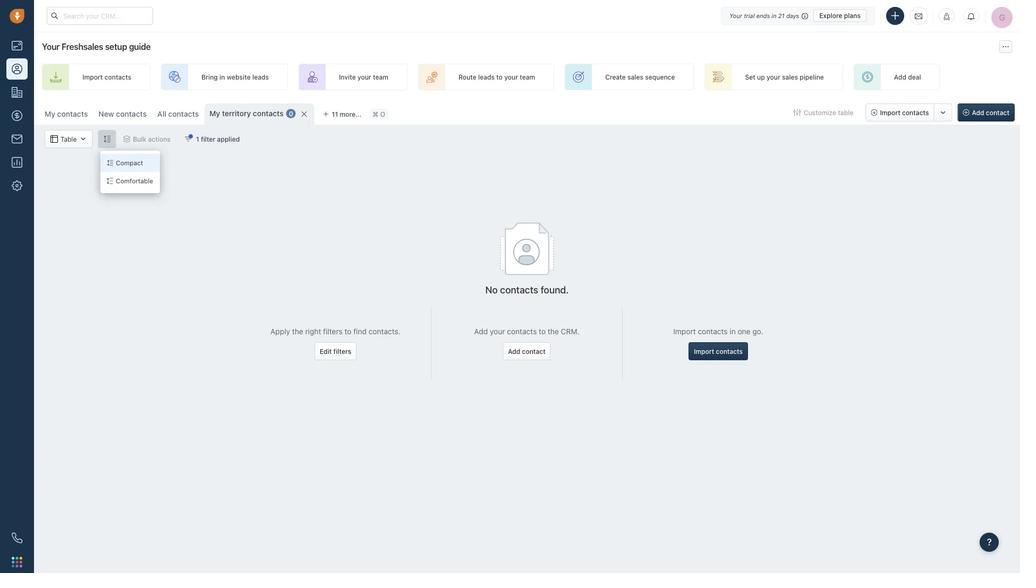 Task type: vqa. For each thing, say whether or not it's contained in the screenshot.
angle down image
no



Task type: locate. For each thing, give the bounding box(es) containing it.
container_wx8msf4aqz5i3rn1 image left table
[[50, 135, 58, 143]]

0 horizontal spatial import contacts
[[82, 73, 131, 81]]

route leads to your team link
[[418, 64, 554, 90]]

the left right
[[292, 328, 303, 336]]

invite your team
[[339, 73, 388, 81]]

phone image
[[12, 533, 22, 544]]

1 vertical spatial import contacts
[[880, 109, 929, 116]]

1 horizontal spatial team
[[520, 73, 535, 81]]

filters right edit
[[333, 348, 351, 355]]

all contacts button
[[152, 104, 204, 125], [157, 110, 199, 118]]

pipeline
[[800, 73, 824, 81]]

container_wx8msf4aqz5i3rn1 image
[[794, 109, 801, 116], [50, 135, 58, 143], [79, 135, 87, 143], [184, 135, 192, 143]]

import contacts inside group
[[880, 109, 929, 116]]

edit filters
[[320, 348, 351, 355]]

customize table button
[[787, 104, 860, 122]]

1 horizontal spatial leads
[[478, 73, 495, 81]]

contacts right all
[[168, 110, 199, 118]]

add
[[894, 73, 906, 81], [972, 109, 984, 116], [474, 328, 488, 336], [508, 348, 520, 355]]

customize
[[804, 109, 836, 116]]

1 horizontal spatial your
[[730, 12, 742, 19]]

1 horizontal spatial add contact
[[972, 109, 1010, 116]]

find
[[353, 328, 367, 336]]

2 vertical spatial import contacts
[[694, 348, 743, 355]]

import contacts button
[[866, 104, 934, 122], [689, 343, 748, 361]]

create
[[605, 73, 626, 81]]

0 horizontal spatial your
[[42, 42, 60, 52]]

filters right right
[[323, 328, 343, 336]]

1 vertical spatial your
[[42, 42, 60, 52]]

1 horizontal spatial my
[[210, 109, 220, 118]]

sales left pipeline
[[782, 73, 798, 81]]

trial
[[744, 12, 755, 19]]

in
[[772, 12, 777, 19], [219, 73, 225, 81], [730, 328, 736, 336]]

filters
[[323, 328, 343, 336], [333, 348, 351, 355]]

sales
[[628, 73, 643, 81], [782, 73, 798, 81]]

11
[[332, 111, 338, 118]]

0 horizontal spatial add contact
[[508, 348, 546, 355]]

create sales sequence link
[[565, 64, 694, 90]]

0 vertical spatial add contact
[[972, 109, 1010, 116]]

contacts left one
[[698, 328, 728, 336]]

import contacts down add deal
[[880, 109, 929, 116]]

new contacts button
[[93, 104, 152, 125], [98, 110, 147, 118]]

container_wx8msf4aqz5i3rn1 image
[[123, 135, 130, 143]]

import contacts down 'import contacts in one go.' on the bottom right
[[694, 348, 743, 355]]

your left freshsales
[[42, 42, 60, 52]]

0 horizontal spatial the
[[292, 328, 303, 336]]

leads inside "link"
[[252, 73, 269, 81]]

to left crm.
[[539, 328, 546, 336]]

no
[[485, 284, 498, 296]]

ends
[[756, 12, 770, 19]]

to left the find
[[345, 328, 351, 336]]

import contacts button down add deal link
[[866, 104, 934, 122]]

your for your trial ends in 21 days
[[730, 12, 742, 19]]

sales right create
[[628, 73, 643, 81]]

container_wx8msf4aqz5i3rn1 image left the "1"
[[184, 135, 192, 143]]

style_myh0__igzzd8unmi image
[[103, 135, 111, 143]]

the
[[292, 328, 303, 336], [548, 328, 559, 336]]

add contact
[[972, 109, 1010, 116], [508, 348, 546, 355]]

1 vertical spatial in
[[219, 73, 225, 81]]

contacts down setup
[[104, 73, 131, 81]]

2 leads from the left
[[478, 73, 495, 81]]

contacts right new
[[116, 110, 147, 118]]

to right route
[[496, 73, 503, 81]]

1 vertical spatial import contacts button
[[689, 343, 748, 361]]

customize table
[[804, 109, 854, 116]]

invite your team link
[[299, 64, 408, 90]]

your
[[730, 12, 742, 19], [42, 42, 60, 52]]

apply
[[271, 328, 290, 336]]

1 sales from the left
[[628, 73, 643, 81]]

to
[[496, 73, 503, 81], [345, 328, 351, 336], [539, 328, 546, 336]]

2 team from the left
[[520, 73, 535, 81]]

my up table popup button
[[45, 110, 55, 118]]

go.
[[753, 328, 763, 336]]

2 horizontal spatial import contacts
[[880, 109, 929, 116]]

contacts down "deal"
[[902, 109, 929, 116]]

your right invite
[[358, 73, 371, 81]]

your freshsales setup guide
[[42, 42, 151, 52]]

filter
[[201, 135, 215, 143]]

0
[[289, 110, 293, 117]]

in left 21
[[772, 12, 777, 19]]

2 sales from the left
[[782, 73, 798, 81]]

1 horizontal spatial add contact button
[[958, 104, 1015, 122]]

0 vertical spatial in
[[772, 12, 777, 19]]

import contacts for import contacts link
[[82, 73, 131, 81]]

crm.
[[561, 328, 579, 336]]

bring
[[201, 73, 218, 81]]

add contact button
[[958, 104, 1015, 122], [503, 343, 551, 361]]

1 vertical spatial add contact button
[[503, 343, 551, 361]]

container_wx8msf4aqz5i3rn1 image left the customize
[[794, 109, 801, 116]]

0 horizontal spatial contact
[[522, 348, 546, 355]]

1 horizontal spatial contact
[[986, 109, 1010, 116]]

my
[[210, 109, 220, 118], [45, 110, 55, 118]]

container_wx8msf4aqz5i3rn1 image inside 1 filter applied button
[[184, 135, 192, 143]]

2 horizontal spatial in
[[772, 12, 777, 19]]

your right route
[[504, 73, 518, 81]]

right
[[305, 328, 321, 336]]

2 vertical spatial in
[[730, 328, 736, 336]]

leads right route
[[478, 73, 495, 81]]

comfortable
[[116, 177, 153, 185]]

add deal link
[[854, 64, 940, 90]]

contacts down 'import contacts in one go.' on the bottom right
[[716, 348, 743, 355]]

deal
[[908, 73, 921, 81]]

1 team from the left
[[373, 73, 388, 81]]

the left crm.
[[548, 328, 559, 336]]

1 vertical spatial filters
[[333, 348, 351, 355]]

set up your sales pipeline link
[[705, 64, 843, 90]]

11 more...
[[332, 111, 362, 118]]

days
[[786, 12, 799, 19]]

1 leads from the left
[[252, 73, 269, 81]]

0 horizontal spatial import contacts button
[[689, 343, 748, 361]]

0 horizontal spatial team
[[373, 73, 388, 81]]

0 horizontal spatial sales
[[628, 73, 643, 81]]

explore
[[819, 12, 843, 19]]

1 horizontal spatial import contacts
[[694, 348, 743, 355]]

dialog
[[100, 151, 160, 193]]

in left one
[[730, 328, 736, 336]]

your trial ends in 21 days
[[730, 12, 799, 19]]

0 vertical spatial import contacts button
[[866, 104, 934, 122]]

your left trial
[[730, 12, 742, 19]]

0 horizontal spatial my
[[45, 110, 55, 118]]

create sales sequence
[[605, 73, 675, 81]]

your
[[358, 73, 371, 81], [504, 73, 518, 81], [767, 73, 780, 81], [490, 328, 505, 336]]

container_wx8msf4aqz5i3rn1 image right table
[[79, 135, 87, 143]]

2 the from the left
[[548, 328, 559, 336]]

my left territory
[[210, 109, 220, 118]]

0 vertical spatial import contacts
[[82, 73, 131, 81]]

0 horizontal spatial in
[[219, 73, 225, 81]]

in inside "link"
[[219, 73, 225, 81]]

import contacts
[[82, 73, 131, 81], [880, 109, 929, 116], [694, 348, 743, 355]]

add your contacts to the crm.
[[474, 328, 579, 336]]

phone element
[[6, 528, 28, 549]]

o
[[380, 110, 385, 118]]

0 vertical spatial add contact button
[[958, 104, 1015, 122]]

dialog containing compact
[[100, 151, 160, 193]]

team inside route leads to your team link
[[520, 73, 535, 81]]

all
[[157, 110, 166, 118]]

new contacts
[[98, 110, 147, 118]]

0 horizontal spatial leads
[[252, 73, 269, 81]]

0 vertical spatial contact
[[986, 109, 1010, 116]]

container_wx8msf4aqz5i3rn1 image inside customize table "button"
[[794, 109, 801, 116]]

website
[[227, 73, 251, 81]]

import contacts link
[[42, 64, 150, 90]]

1 horizontal spatial sales
[[782, 73, 798, 81]]

contacts
[[104, 73, 131, 81], [902, 109, 929, 116], [253, 109, 284, 118], [57, 110, 88, 118], [116, 110, 147, 118], [168, 110, 199, 118], [500, 284, 538, 296], [507, 328, 537, 336], [698, 328, 728, 336], [716, 348, 743, 355]]

table button
[[45, 130, 93, 148]]

import contacts button down 'import contacts in one go.' on the bottom right
[[689, 343, 748, 361]]

leads right the website
[[252, 73, 269, 81]]

apply the right filters to find contacts.
[[271, 328, 401, 336]]

1 vertical spatial contact
[[522, 348, 546, 355]]

import contacts down setup
[[82, 73, 131, 81]]

team
[[373, 73, 388, 81], [520, 73, 535, 81]]

leads
[[252, 73, 269, 81], [478, 73, 495, 81]]

import
[[82, 73, 103, 81], [880, 109, 901, 116], [673, 328, 696, 336], [694, 348, 714, 355]]

0 vertical spatial your
[[730, 12, 742, 19]]

in right bring
[[219, 73, 225, 81]]

1 horizontal spatial the
[[548, 328, 559, 336]]

contacts up table
[[57, 110, 88, 118]]

up
[[757, 73, 765, 81]]

contact
[[986, 109, 1010, 116], [522, 348, 546, 355]]

guide
[[129, 42, 151, 52]]

1 horizontal spatial import contacts button
[[866, 104, 934, 122]]

actions
[[148, 135, 171, 143]]



Task type: describe. For each thing, give the bounding box(es) containing it.
0 vertical spatial filters
[[323, 328, 343, 336]]

route leads to your team
[[459, 73, 535, 81]]

plans
[[844, 12, 861, 19]]

my territory contacts link
[[210, 108, 284, 119]]

0 horizontal spatial add contact button
[[503, 343, 551, 361]]

contacts down no contacts found.
[[507, 328, 537, 336]]

1
[[196, 135, 199, 143]]

import contacts for import contacts button to the top
[[880, 109, 929, 116]]

applied
[[217, 135, 240, 143]]

11 more... button
[[317, 107, 367, 122]]

import contacts in one go.
[[673, 328, 763, 336]]

my territory contacts 0
[[210, 109, 293, 118]]

import inside group
[[880, 109, 901, 116]]

set
[[745, 73, 755, 81]]

bulk actions
[[133, 135, 171, 143]]

contacts.
[[369, 328, 401, 336]]

sequence
[[645, 73, 675, 81]]

new
[[98, 110, 114, 118]]

bulk actions button
[[116, 130, 178, 148]]

1 filter applied
[[196, 135, 240, 143]]

your right up
[[767, 73, 780, 81]]

0 horizontal spatial to
[[345, 328, 351, 336]]

contacts inside group
[[902, 109, 929, 116]]

compact
[[116, 159, 143, 167]]

your for your freshsales setup guide
[[42, 42, 60, 52]]

explore plans link
[[814, 9, 867, 22]]

import contacts group
[[866, 104, 952, 122]]

1 horizontal spatial in
[[730, 328, 736, 336]]

team inside invite your team link
[[373, 73, 388, 81]]

container_wx8msf4aqz5i3rn1 image for table popup button
[[50, 135, 58, 143]]

found.
[[541, 284, 569, 296]]

container_wx8msf4aqz5i3rn1 image for 1 filter applied button
[[184, 135, 192, 143]]

bulk
[[133, 135, 146, 143]]

freshworks switcher image
[[12, 558, 22, 568]]

⌘
[[373, 110, 379, 118]]

add deal
[[894, 73, 921, 81]]

contacts left 0
[[253, 109, 284, 118]]

invite
[[339, 73, 356, 81]]

table
[[61, 135, 77, 143]]

my contacts
[[45, 110, 88, 118]]

freshsales
[[62, 42, 103, 52]]

1 the from the left
[[292, 328, 303, 336]]

explore plans
[[819, 12, 861, 19]]

your down 'no'
[[490, 328, 505, 336]]

all contacts
[[157, 110, 199, 118]]

one
[[738, 328, 751, 336]]

1 filter applied button
[[178, 130, 247, 148]]

filters inside "edit filters" "button"
[[333, 348, 351, 355]]

container_wx8msf4aqz5i3rn1 image for customize table "button"
[[794, 109, 801, 116]]

set up your sales pipeline
[[745, 73, 824, 81]]

no contacts found.
[[485, 284, 569, 296]]

bring in website leads
[[201, 73, 269, 81]]

Search your CRM... text field
[[47, 7, 153, 25]]

table
[[838, 109, 854, 116]]

bring in website leads link
[[161, 64, 288, 90]]

contacts right 'no'
[[500, 284, 538, 296]]

1 vertical spatial add contact
[[508, 348, 546, 355]]

my for my contacts
[[45, 110, 55, 118]]

⌘ o
[[373, 110, 385, 118]]

edit filters button
[[314, 343, 357, 361]]

setup
[[105, 42, 127, 52]]

edit
[[320, 348, 332, 355]]

route
[[459, 73, 476, 81]]

more...
[[340, 111, 362, 118]]

2 horizontal spatial to
[[539, 328, 546, 336]]

1 horizontal spatial to
[[496, 73, 503, 81]]

21
[[778, 12, 785, 19]]

email image
[[915, 12, 922, 20]]

territory
[[222, 109, 251, 118]]

my for my territory contacts 0
[[210, 109, 220, 118]]



